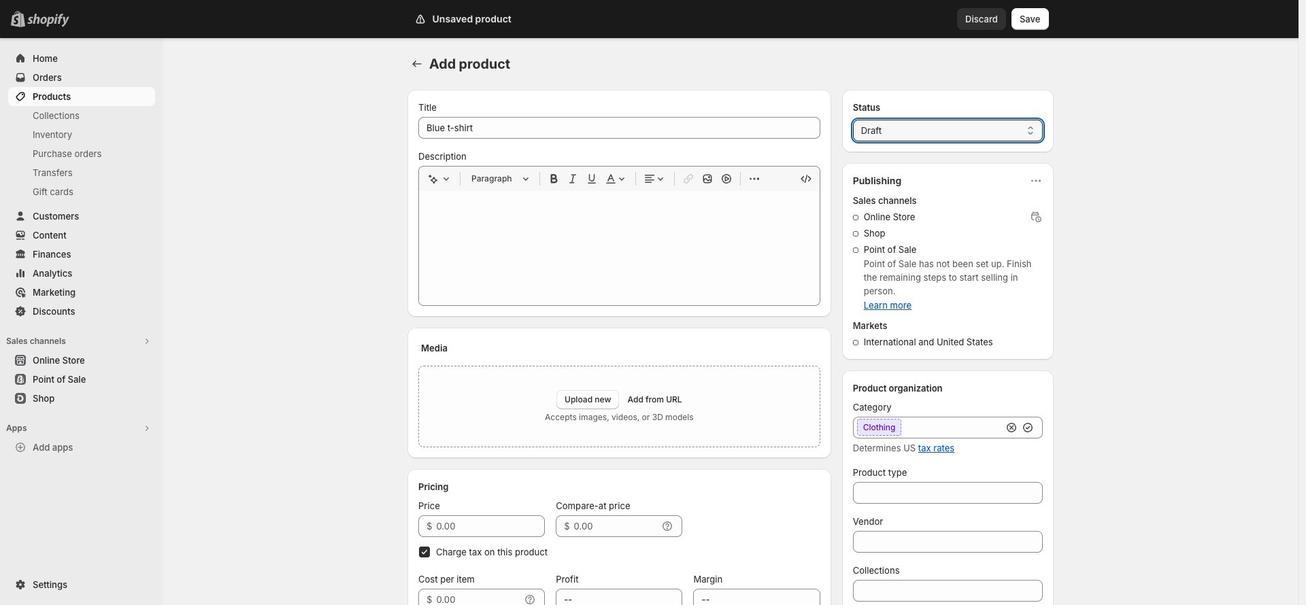Task type: vqa. For each thing, say whether or not it's contained in the screenshot.
YYYY-MM-DD text field
no



Task type: locate. For each thing, give the bounding box(es) containing it.
None text field
[[853, 580, 1043, 602], [556, 589, 683, 606], [853, 580, 1043, 602], [556, 589, 683, 606]]

1 vertical spatial   text field
[[436, 589, 521, 606]]

1   text field from the top
[[436, 516, 545, 537]]

  text field
[[574, 516, 658, 537]]

2   text field from the top
[[436, 589, 521, 606]]

shopify image
[[30, 14, 72, 27]]

Short sleeve t-shirt text field
[[418, 117, 820, 139]]

None text field
[[694, 589, 820, 606]]

  text field
[[436, 516, 545, 537], [436, 589, 521, 606]]

0 vertical spatial   text field
[[436, 516, 545, 537]]



